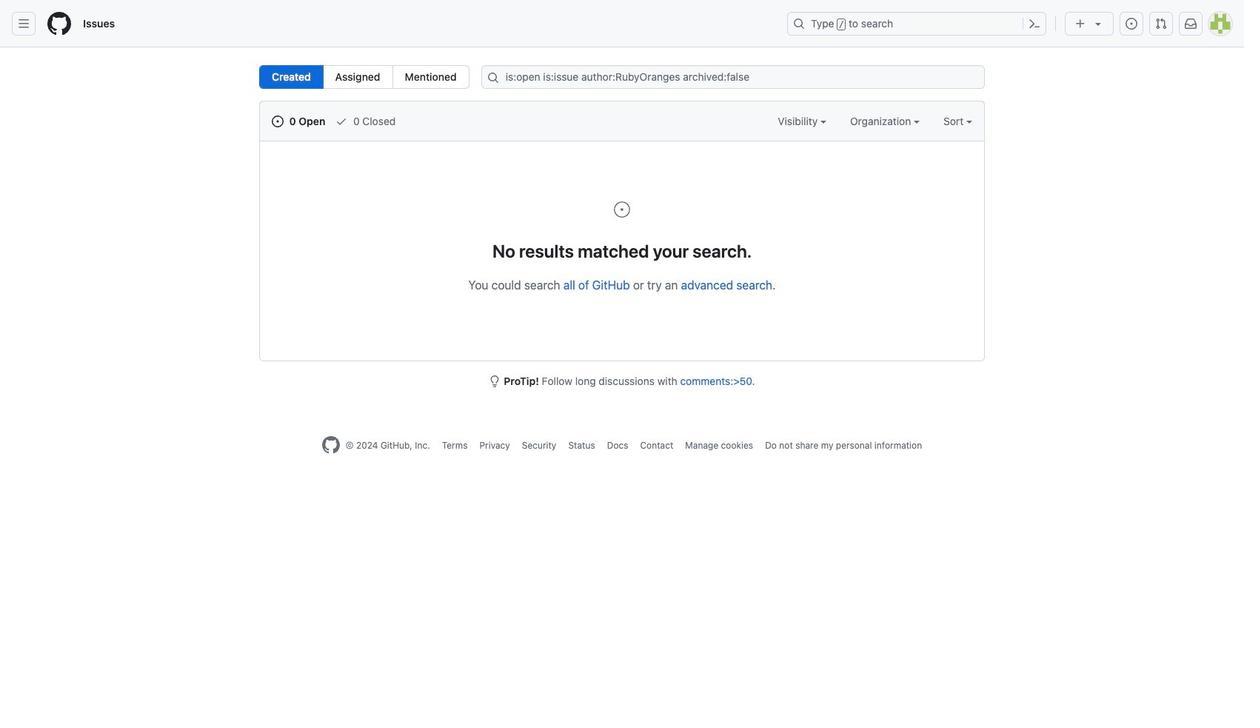 Task type: describe. For each thing, give the bounding box(es) containing it.
check image
[[336, 116, 348, 127]]

search image
[[487, 72, 499, 84]]

1 vertical spatial issue opened image
[[613, 201, 631, 218]]

issues element
[[259, 65, 469, 89]]

Search all issues text field
[[481, 65, 985, 89]]

command palette image
[[1029, 18, 1041, 30]]

0 horizontal spatial homepage image
[[47, 12, 71, 36]]

notifications image
[[1185, 18, 1197, 30]]

plus image
[[1075, 18, 1087, 30]]

Issues search field
[[481, 65, 985, 89]]

light bulb image
[[489, 376, 501, 387]]

git pull request image
[[1155, 18, 1167, 30]]

1 horizontal spatial issue opened image
[[1126, 18, 1138, 30]]



Task type: vqa. For each thing, say whether or not it's contained in the screenshot.
triangle down icon
yes



Task type: locate. For each thing, give the bounding box(es) containing it.
0 vertical spatial issue opened image
[[1126, 18, 1138, 30]]

0 horizontal spatial issue opened image
[[613, 201, 631, 218]]

triangle down image
[[1092, 18, 1104, 30]]

issue opened image
[[272, 116, 284, 127]]

homepage image
[[47, 12, 71, 36], [322, 436, 340, 454]]

1 vertical spatial homepage image
[[322, 436, 340, 454]]

issue opened image
[[1126, 18, 1138, 30], [613, 201, 631, 218]]

1 horizontal spatial homepage image
[[322, 436, 340, 454]]

0 vertical spatial homepage image
[[47, 12, 71, 36]]



